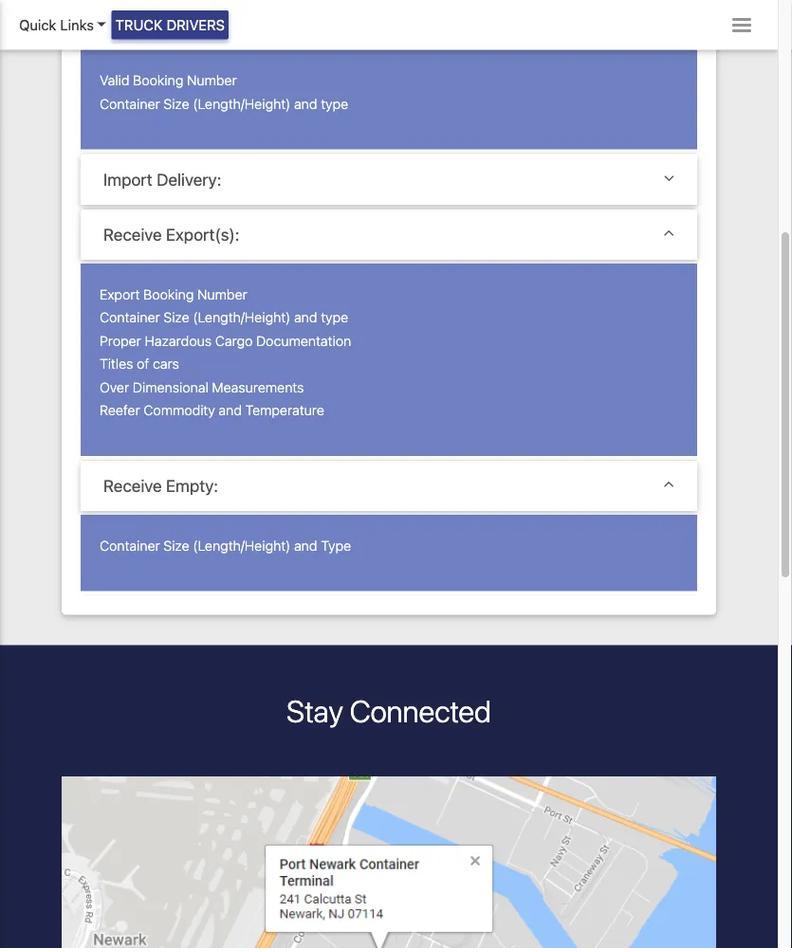 Task type: locate. For each thing, give the bounding box(es) containing it.
and
[[294, 96, 317, 112], [294, 310, 317, 326], [219, 403, 242, 419], [294, 538, 317, 554]]

0 vertical spatial booking
[[133, 73, 183, 89]]

receive for receive export(s):
[[103, 225, 162, 245]]

import delivery:
[[103, 170, 221, 189]]

type
[[321, 96, 348, 112], [321, 310, 348, 326]]

1 vertical spatial angle down image
[[664, 476, 675, 493]]

booking for export
[[143, 286, 194, 303]]

export booking number container size (length/height) and type proper hazardous cargo documentation titles of cars over dimensional measurements reefer commodity and temperature
[[100, 286, 351, 419]]

import
[[103, 170, 152, 189]]

2 angle down image from the top
[[664, 476, 675, 493]]

(length/height) down the drivers
[[193, 96, 291, 112]]

(length/height) up cargo
[[193, 310, 291, 326]]

0 vertical spatial delivery:
[[155, 11, 220, 31]]

number inside valid booking number container size (length/height) and type
[[187, 73, 237, 89]]

angle down image inside receive empty: link
[[664, 476, 675, 493]]

number up cargo
[[197, 286, 247, 303]]

reefer
[[100, 403, 140, 419]]

commodity
[[144, 403, 215, 419]]

links
[[60, 17, 94, 33]]

receive export(s): tab panel
[[81, 264, 697, 460]]

number inside export booking number container size (length/height) and type proper hazardous cargo documentation titles of cars over dimensional measurements reefer commodity and temperature
[[197, 286, 247, 303]]

0 vertical spatial (length/height)
[[193, 96, 291, 112]]

(length/height) down empty:
[[193, 538, 291, 554]]

hazardous
[[145, 333, 212, 349]]

container down receive empty:
[[100, 538, 160, 554]]

2 container from the top
[[100, 310, 160, 326]]

over
[[100, 379, 129, 395]]

receive empty:
[[103, 476, 218, 496]]

1 vertical spatial type
[[321, 310, 348, 326]]

1 vertical spatial number
[[197, 286, 247, 303]]

empty delivery: tab panel
[[81, 50, 697, 154]]

1 vertical spatial size
[[164, 310, 189, 326]]

2 vertical spatial size
[[164, 538, 189, 554]]

booking inside valid booking number container size (length/height) and type
[[133, 73, 183, 89]]

1 vertical spatial booking
[[143, 286, 194, 303]]

1 container from the top
[[100, 96, 160, 112]]

2 size from the top
[[164, 310, 189, 326]]

receive export(s):
[[103, 225, 239, 245]]

receive left empty:
[[103, 476, 162, 496]]

1 receive from the top
[[103, 225, 162, 245]]

container up the proper at top
[[100, 310, 160, 326]]

1 vertical spatial (length/height)
[[193, 310, 291, 326]]

dimensional
[[133, 379, 208, 395]]

size
[[164, 96, 189, 112], [164, 310, 189, 326], [164, 538, 189, 554]]

3 size from the top
[[164, 538, 189, 554]]

cargo
[[215, 333, 253, 349]]

0 vertical spatial type
[[321, 96, 348, 112]]

size up import delivery:
[[164, 96, 189, 112]]

size for export
[[164, 310, 189, 326]]

number down the drivers
[[187, 73, 237, 89]]

delivery:
[[155, 11, 220, 31], [157, 170, 221, 189]]

receive down import
[[103, 225, 162, 245]]

container inside export booking number container size (length/height) and type proper hazardous cargo documentation titles of cars over dimensional measurements reefer commodity and temperature
[[100, 310, 160, 326]]

empty
[[103, 11, 151, 31]]

(length/height) inside export booking number container size (length/height) and type proper hazardous cargo documentation titles of cars over dimensional measurements reefer commodity and temperature
[[193, 310, 291, 326]]

valid booking number container size (length/height) and type
[[100, 73, 348, 112]]

1 vertical spatial container
[[100, 310, 160, 326]]

and inside the "receive empty:" 'tab panel'
[[294, 538, 317, 554]]

type up documentation
[[321, 310, 348, 326]]

1 size from the top
[[164, 96, 189, 112]]

3 (length/height) from the top
[[193, 538, 291, 554]]

delivery: for import delivery:
[[157, 170, 221, 189]]

0 vertical spatial size
[[164, 96, 189, 112]]

drivers
[[166, 17, 225, 33]]

(length/height) for valid
[[193, 96, 291, 112]]

size down empty:
[[164, 538, 189, 554]]

receive
[[103, 225, 162, 245], [103, 476, 162, 496]]

angle down image for export(s):
[[664, 225, 675, 242]]

2 vertical spatial container
[[100, 538, 160, 554]]

2 (length/height) from the top
[[193, 310, 291, 326]]

type inside valid booking number container size (length/height) and type
[[321, 96, 348, 112]]

container down valid
[[100, 96, 160, 112]]

number for valid
[[187, 73, 237, 89]]

booking inside export booking number container size (length/height) and type proper hazardous cargo documentation titles of cars over dimensional measurements reefer commodity and temperature
[[143, 286, 194, 303]]

1 vertical spatial delivery:
[[157, 170, 221, 189]]

1 (length/height) from the top
[[193, 96, 291, 112]]

booking up hazardous
[[143, 286, 194, 303]]

container inside the "receive empty:" 'tab panel'
[[100, 538, 160, 554]]

measurements
[[212, 379, 304, 395]]

truck drivers link
[[112, 10, 229, 39]]

booking
[[133, 73, 183, 89], [143, 286, 194, 303]]

0 vertical spatial container
[[100, 96, 160, 112]]

angle down image
[[664, 225, 675, 242], [664, 476, 675, 493]]

type inside export booking number container size (length/height) and type proper hazardous cargo documentation titles of cars over dimensional measurements reefer commodity and temperature
[[321, 310, 348, 326]]

tab list
[[81, 0, 697, 597]]

tab list containing empty delivery:
[[81, 0, 697, 597]]

empty:
[[166, 476, 218, 496]]

3 container from the top
[[100, 538, 160, 554]]

number
[[187, 73, 237, 89], [197, 286, 247, 303]]

export
[[100, 286, 140, 303]]

receive export(s): link
[[103, 225, 675, 245]]

1 vertical spatial receive
[[103, 476, 162, 496]]

(length/height)
[[193, 96, 291, 112], [193, 310, 291, 326], [193, 538, 291, 554]]

0 vertical spatial number
[[187, 73, 237, 89]]

angle down image inside 'receive export(s):' link
[[664, 225, 675, 242]]

type for valid booking number container size (length/height) and type
[[321, 96, 348, 112]]

titles
[[100, 356, 133, 372]]

1 angle down image from the top
[[664, 225, 675, 242]]

booking right valid
[[133, 73, 183, 89]]

empty delivery:
[[103, 11, 220, 31]]

1 type from the top
[[321, 96, 348, 112]]

(length/height) inside valid booking number container size (length/height) and type
[[193, 96, 291, 112]]

type up import delivery: link
[[321, 96, 348, 112]]

2 vertical spatial (length/height)
[[193, 538, 291, 554]]

0 vertical spatial receive
[[103, 225, 162, 245]]

type for export booking number container size (length/height) and type proper hazardous cargo documentation titles of cars over dimensional measurements reefer commodity and temperature
[[321, 310, 348, 326]]

container inside valid booking number container size (length/height) and type
[[100, 96, 160, 112]]

size inside export booking number container size (length/height) and type proper hazardous cargo documentation titles of cars over dimensional measurements reefer commodity and temperature
[[164, 310, 189, 326]]

2 receive from the top
[[103, 476, 162, 496]]

size up hazardous
[[164, 310, 189, 326]]

0 vertical spatial angle down image
[[664, 225, 675, 242]]

container
[[100, 96, 160, 112], [100, 310, 160, 326], [100, 538, 160, 554]]

size inside valid booking number container size (length/height) and type
[[164, 96, 189, 112]]

valid
[[100, 73, 129, 89]]

2 type from the top
[[321, 310, 348, 326]]



Task type: vqa. For each thing, say whether or not it's contained in the screenshot.
Driver Registration link
no



Task type: describe. For each thing, give the bounding box(es) containing it.
quick
[[19, 17, 56, 33]]

size for valid
[[164, 96, 189, 112]]

type
[[321, 538, 351, 554]]

angle down image
[[664, 170, 675, 187]]

(length/height) for export
[[193, 310, 291, 326]]

quick links
[[19, 17, 94, 33]]

truck
[[115, 17, 163, 33]]

delivery: for empty delivery:
[[155, 11, 220, 31]]

truck drivers
[[115, 17, 225, 33]]

size inside the "receive empty:" 'tab panel'
[[164, 538, 189, 554]]

quick links link
[[19, 14, 106, 36]]

documentation
[[256, 333, 351, 349]]

cars
[[153, 356, 179, 372]]

proper
[[100, 333, 141, 349]]

empty delivery: link
[[103, 11, 675, 32]]

stay connected
[[287, 693, 491, 729]]

container for export
[[100, 310, 160, 326]]

container for valid
[[100, 96, 160, 112]]

container size (length/height) and type
[[100, 538, 351, 554]]

(length/height) inside the "receive empty:" 'tab panel'
[[193, 538, 291, 554]]

temperature
[[245, 403, 324, 419]]

of
[[137, 356, 149, 372]]

receive empty: tab panel
[[81, 516, 697, 596]]

connected
[[350, 693, 491, 729]]

receive for receive empty:
[[103, 476, 162, 496]]

export(s):
[[166, 225, 239, 245]]

import delivery: link
[[103, 170, 675, 190]]

booking for valid
[[133, 73, 183, 89]]

number for export
[[197, 286, 247, 303]]

and inside valid booking number container size (length/height) and type
[[294, 96, 317, 112]]

stay
[[287, 693, 343, 729]]

angle down image for empty:
[[664, 476, 675, 493]]

receive empty: link
[[103, 476, 675, 497]]



